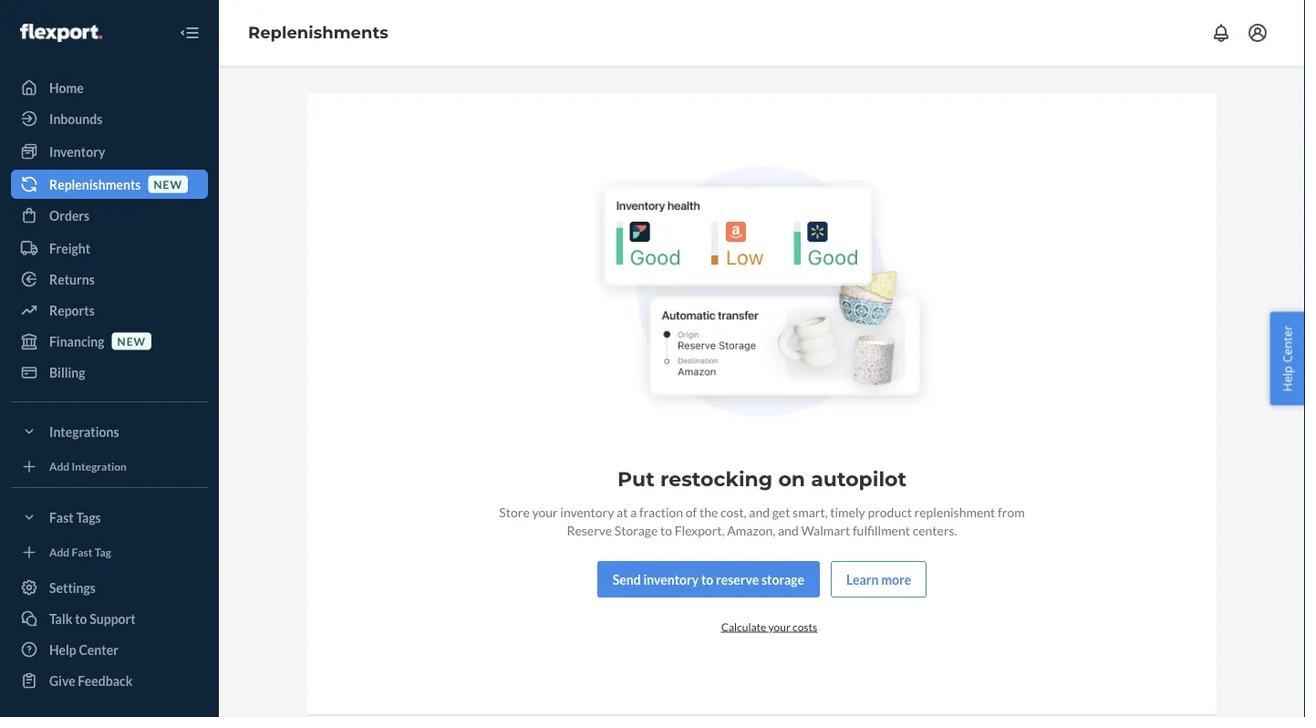 Task type: vqa. For each thing, say whether or not it's contained in the screenshot.
the rightmost name
no



Task type: locate. For each thing, give the bounding box(es) containing it.
0 horizontal spatial inventory
[[561, 504, 615, 520]]

feedback
[[78, 673, 133, 689]]

centers.
[[913, 522, 958, 538]]

talk to support
[[49, 611, 136, 626]]

1 vertical spatial help center
[[49, 642, 119, 658]]

0 vertical spatial help
[[1280, 366, 1296, 392]]

fraction
[[640, 504, 684, 520]]

calculate your costs
[[722, 620, 818, 633]]

and up amazon,
[[749, 504, 770, 520]]

a
[[631, 504, 637, 520]]

1 horizontal spatial to
[[661, 522, 673, 538]]

0 vertical spatial and
[[749, 504, 770, 520]]

open account menu image
[[1247, 22, 1269, 44]]

replenishments link
[[248, 22, 389, 43]]

1 vertical spatial your
[[769, 620, 791, 633]]

storage
[[762, 572, 805, 587]]

reports link
[[11, 296, 208, 325]]

new up orders link
[[154, 177, 182, 191]]

0 vertical spatial new
[[154, 177, 182, 191]]

inventory inside button
[[644, 572, 699, 587]]

1 horizontal spatial and
[[778, 522, 799, 538]]

fast
[[49, 510, 74, 525], [72, 546, 93, 559]]

0 vertical spatial fast
[[49, 510, 74, 525]]

close navigation image
[[179, 22, 201, 44]]

2 vertical spatial to
[[75, 611, 87, 626]]

add
[[49, 460, 70, 473], [49, 546, 70, 559]]

returns link
[[11, 265, 208, 294]]

1 add from the top
[[49, 460, 70, 473]]

timely
[[831, 504, 866, 520]]

1 vertical spatial help
[[49, 642, 76, 658]]

fast tags button
[[11, 503, 208, 532]]

freight link
[[11, 234, 208, 263]]

reports
[[49, 303, 95, 318]]

0 horizontal spatial new
[[117, 334, 146, 348]]

billing
[[49, 365, 85, 380]]

talk
[[49, 611, 73, 626]]

1 horizontal spatial help center
[[1280, 325, 1296, 392]]

0 horizontal spatial your
[[532, 504, 558, 520]]

autopilot
[[812, 467, 907, 491]]

home link
[[11, 73, 208, 102]]

1 vertical spatial new
[[117, 334, 146, 348]]

1 horizontal spatial new
[[154, 177, 182, 191]]

walmart
[[802, 522, 851, 538]]

cost,
[[721, 504, 747, 520]]

fast left tags
[[49, 510, 74, 525]]

and down 'get'
[[778, 522, 799, 538]]

center
[[1280, 325, 1296, 363], [79, 642, 119, 658]]

replenishments
[[248, 22, 389, 43], [49, 177, 141, 192]]

0 vertical spatial to
[[661, 522, 673, 538]]

storage
[[615, 522, 658, 538]]

your for store
[[532, 504, 558, 520]]

add inside add integration link
[[49, 460, 70, 473]]

costs
[[793, 620, 818, 633]]

fulfillment
[[853, 522, 911, 538]]

help center
[[1280, 325, 1296, 392], [49, 642, 119, 658]]

inventory
[[561, 504, 615, 520], [644, 572, 699, 587]]

give
[[49, 673, 75, 689]]

add fast tag
[[49, 546, 111, 559]]

your right store
[[532, 504, 558, 520]]

0 vertical spatial center
[[1280, 325, 1296, 363]]

settings
[[49, 580, 96, 595]]

inventory right send on the bottom of page
[[644, 572, 699, 587]]

to inside store your inventory at a fraction of the cost, and get smart, timely product replenishment from reserve storage to flexport, amazon, and walmart fulfillment centers.
[[661, 522, 673, 538]]

1 vertical spatial to
[[702, 572, 714, 587]]

0 horizontal spatial replenishments
[[49, 177, 141, 192]]

financing
[[49, 334, 105, 349]]

to right talk
[[75, 611, 87, 626]]

new
[[154, 177, 182, 191], [117, 334, 146, 348]]

add up the settings
[[49, 546, 70, 559]]

new down reports link
[[117, 334, 146, 348]]

restocking
[[661, 467, 773, 491]]

1 horizontal spatial inventory
[[644, 572, 699, 587]]

and
[[749, 504, 770, 520], [778, 522, 799, 538]]

your
[[532, 504, 558, 520], [769, 620, 791, 633]]

help
[[1280, 366, 1296, 392], [49, 642, 76, 658]]

add inside add fast tag link
[[49, 546, 70, 559]]

integrations button
[[11, 417, 208, 446]]

tags
[[76, 510, 101, 525]]

1 vertical spatial inventory
[[644, 572, 699, 587]]

0 vertical spatial help center
[[1280, 325, 1296, 392]]

freight
[[49, 240, 90, 256]]

0 vertical spatial your
[[532, 504, 558, 520]]

1 vertical spatial add
[[49, 546, 70, 559]]

2 horizontal spatial to
[[702, 572, 714, 587]]

1 horizontal spatial center
[[1280, 325, 1296, 363]]

1 horizontal spatial help
[[1280, 366, 1296, 392]]

from
[[998, 504, 1025, 520]]

0 vertical spatial inventory
[[561, 504, 615, 520]]

your left costs
[[769, 620, 791, 633]]

to left reserve
[[702, 572, 714, 587]]

to down fraction on the bottom of the page
[[661, 522, 673, 538]]

inbounds link
[[11, 104, 208, 133]]

0 vertical spatial replenishments
[[248, 22, 389, 43]]

inventory up the reserve
[[561, 504, 615, 520]]

fast left tag
[[72, 546, 93, 559]]

0 horizontal spatial center
[[79, 642, 119, 658]]

help center link
[[11, 635, 208, 664]]

help inside button
[[1280, 366, 1296, 392]]

1 horizontal spatial your
[[769, 620, 791, 633]]

0 horizontal spatial help
[[49, 642, 76, 658]]

1 vertical spatial replenishments
[[49, 177, 141, 192]]

2 add from the top
[[49, 546, 70, 559]]

support
[[90, 611, 136, 626]]

inventory
[[49, 144, 105, 159]]

add fast tag link
[[11, 539, 208, 566]]

0 horizontal spatial to
[[75, 611, 87, 626]]

add left the integration at left
[[49, 460, 70, 473]]

to
[[661, 522, 673, 538], [702, 572, 714, 587], [75, 611, 87, 626]]

send inventory to reserve storage button
[[598, 561, 820, 598]]

your inside store your inventory at a fraction of the cost, and get smart, timely product replenishment from reserve storage to flexport, amazon, and walmart fulfillment centers.
[[532, 504, 558, 520]]

0 vertical spatial add
[[49, 460, 70, 473]]

inbounds
[[49, 111, 102, 126]]



Task type: describe. For each thing, give the bounding box(es) containing it.
integration
[[72, 460, 127, 473]]

help center inside button
[[1280, 325, 1296, 392]]

put
[[618, 467, 655, 491]]

center inside button
[[1280, 325, 1296, 363]]

billing link
[[11, 358, 208, 387]]

more
[[882, 572, 912, 587]]

inventory inside store your inventory at a fraction of the cost, and get smart, timely product replenishment from reserve storage to flexport, amazon, and walmart fulfillment centers.
[[561, 504, 615, 520]]

of
[[686, 504, 697, 520]]

send inventory to reserve storage
[[613, 572, 805, 587]]

smart,
[[793, 504, 828, 520]]

new for replenishments
[[154, 177, 182, 191]]

1 horizontal spatial replenishments
[[248, 22, 389, 43]]

give feedback button
[[11, 666, 208, 695]]

inventory link
[[11, 137, 208, 166]]

learn more button
[[831, 561, 927, 598]]

tag
[[95, 546, 111, 559]]

replenishment
[[915, 504, 996, 520]]

on
[[779, 467, 806, 491]]

new for financing
[[117, 334, 146, 348]]

1 vertical spatial fast
[[72, 546, 93, 559]]

orders link
[[11, 201, 208, 230]]

returns
[[49, 271, 95, 287]]

the
[[700, 504, 718, 520]]

get
[[773, 504, 791, 520]]

home
[[49, 80, 84, 95]]

learn more
[[847, 572, 912, 587]]

add for add integration
[[49, 460, 70, 473]]

put restocking on autopilot
[[618, 467, 907, 491]]

product
[[868, 504, 913, 520]]

give feedback
[[49, 673, 133, 689]]

talk to support button
[[11, 604, 208, 633]]

settings link
[[11, 573, 208, 602]]

at
[[617, 504, 628, 520]]

orders
[[49, 208, 90, 223]]

help center button
[[1271, 312, 1306, 405]]

0 horizontal spatial and
[[749, 504, 770, 520]]

fast tags
[[49, 510, 101, 525]]

1 vertical spatial center
[[79, 642, 119, 658]]

open notifications image
[[1211, 22, 1233, 44]]

integrations
[[49, 424, 119, 439]]

reserve
[[716, 572, 760, 587]]

flexport,
[[675, 522, 725, 538]]

send
[[613, 572, 641, 587]]

add integration
[[49, 460, 127, 473]]

store your inventory at a fraction of the cost, and get smart, timely product replenishment from reserve storage to flexport, amazon, and walmart fulfillment centers.
[[499, 504, 1025, 538]]

learn
[[847, 572, 879, 587]]

calculate
[[722, 620, 767, 633]]

add for add fast tag
[[49, 546, 70, 559]]

flexport logo image
[[20, 24, 102, 42]]

amazon,
[[727, 522, 776, 538]]

1 vertical spatial and
[[778, 522, 799, 538]]

fast inside dropdown button
[[49, 510, 74, 525]]

empty list image
[[586, 166, 939, 424]]

your for calculate
[[769, 620, 791, 633]]

0 horizontal spatial help center
[[49, 642, 119, 658]]

store
[[499, 504, 530, 520]]

reserve
[[567, 522, 612, 538]]

calculate your costs link
[[722, 620, 818, 633]]

add integration link
[[11, 454, 208, 480]]



